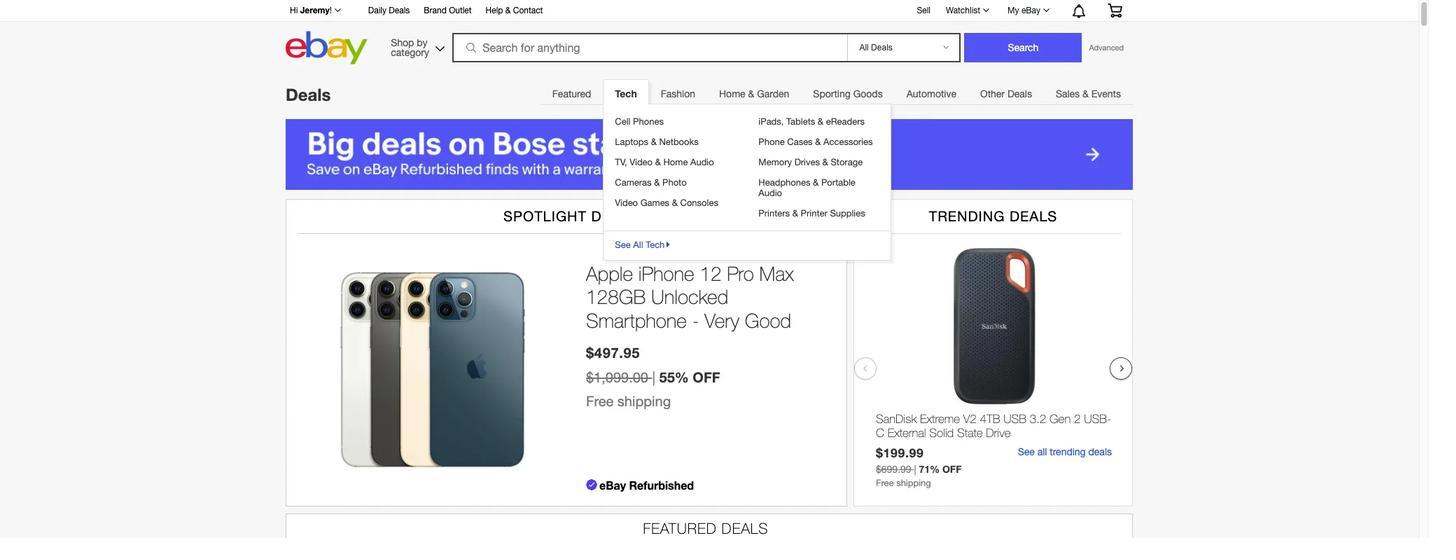 Task type: vqa. For each thing, say whether or not it's contained in the screenshot.
4Tb
yes



Task type: locate. For each thing, give the bounding box(es) containing it.
1 horizontal spatial ebay
[[1022, 6, 1041, 15]]

shipping down the 71%
[[897, 478, 932, 488]]

& inside headphones & portable audio
[[813, 177, 819, 188]]

0 vertical spatial free
[[586, 393, 614, 409]]

0 vertical spatial audio
[[691, 157, 714, 167]]

& down laptops & netbooks on the top
[[656, 157, 661, 167]]

tech tab list
[[541, 79, 1134, 261]]

help & contact link
[[486, 4, 543, 19]]

1 horizontal spatial free
[[876, 478, 894, 488]]

supplies
[[831, 208, 866, 219]]

0 horizontal spatial home
[[664, 157, 688, 167]]

tech up cell
[[615, 88, 637, 99]]

1 vertical spatial tech
[[646, 240, 665, 250]]

2
[[1075, 412, 1081, 426]]

deals
[[389, 6, 410, 15], [286, 85, 331, 104], [1008, 88, 1033, 99], [1010, 208, 1058, 224], [722, 520, 769, 537]]

tech right all
[[646, 240, 665, 250]]

& left the photo
[[655, 177, 660, 188]]

$497.95
[[586, 344, 641, 361]]

headphones & portable audio
[[759, 177, 856, 198]]

home left garden
[[720, 88, 746, 99]]

free down "$699.99"
[[876, 478, 894, 488]]

cameras & photo link
[[615, 172, 737, 193]]

tv, video & home audio link
[[615, 152, 737, 172]]

photo
[[663, 177, 687, 188]]

deals caret image
[[665, 240, 672, 250]]

| left the 71%
[[915, 464, 917, 475]]

| inside $699.99 | 71% off free shipping
[[915, 464, 917, 475]]

0 vertical spatial home
[[720, 88, 746, 99]]

headphones & portable audio link
[[758, 172, 881, 203]]

0 horizontal spatial featured
[[553, 88, 592, 99]]

shipping
[[618, 393, 671, 409], [897, 478, 932, 488]]

see inside tech menu
[[615, 240, 631, 250]]

off for 55%
[[693, 368, 721, 385]]

see for see all trending deals
[[1018, 446, 1035, 458]]

1 horizontal spatial off
[[943, 463, 962, 475]]

1 horizontal spatial featured
[[643, 520, 717, 537]]

1 vertical spatial shipping
[[897, 478, 932, 488]]

video
[[630, 157, 653, 167], [615, 198, 638, 208]]

drive
[[987, 426, 1011, 440]]

& inside "link"
[[506, 6, 511, 15]]

off right 55%
[[693, 368, 721, 385]]

memory
[[759, 157, 792, 167]]

1 horizontal spatial |
[[915, 464, 917, 475]]

& left garden
[[749, 88, 755, 99]]

featured
[[553, 88, 592, 99], [643, 520, 717, 537]]

0 horizontal spatial off
[[693, 368, 721, 385]]

video games & consoles
[[615, 198, 719, 208]]

$199.99
[[876, 446, 924, 460]]

free shipping
[[586, 393, 671, 409]]

ereaders
[[826, 116, 865, 127]]

home inside 'link'
[[664, 157, 688, 167]]

0 horizontal spatial tech
[[615, 88, 637, 99]]

featured deals
[[643, 520, 769, 537]]

featured down refurbished
[[643, 520, 717, 537]]

laptops & netbooks link
[[615, 132, 737, 152]]

brand
[[424, 6, 447, 15]]

1 vertical spatial off
[[943, 463, 962, 475]]

help & contact
[[486, 6, 543, 15]]

cases
[[788, 137, 813, 147]]

daily
[[368, 6, 387, 15]]

off for 71%
[[943, 463, 962, 475]]

1 vertical spatial see
[[1018, 446, 1035, 458]]

1 vertical spatial home
[[664, 157, 688, 167]]

audio down netbooks
[[691, 157, 714, 167]]

ebay left refurbished
[[600, 478, 626, 492]]

all
[[1038, 446, 1048, 458]]

1 horizontal spatial tech
[[646, 240, 665, 250]]

audio
[[691, 157, 714, 167], [759, 188, 783, 198]]

see
[[615, 240, 631, 250], [1018, 446, 1035, 458]]

see all trending deals
[[1018, 446, 1113, 458]]

off
[[693, 368, 721, 385], [943, 463, 962, 475]]

deals inside tech menu bar
[[1008, 88, 1033, 99]]

0 horizontal spatial ebay
[[600, 478, 626, 492]]

storage
[[831, 157, 863, 167]]

sporting goods link
[[802, 80, 895, 108]]

128gb
[[586, 285, 646, 309]]

ebay
[[1022, 6, 1041, 15], [600, 478, 626, 492]]

0 horizontal spatial audio
[[691, 157, 714, 167]]

& right the cases
[[816, 137, 821, 147]]

0 vertical spatial see
[[615, 240, 631, 250]]

jeremy
[[300, 5, 330, 15]]

0 vertical spatial |
[[653, 369, 656, 385]]

1 vertical spatial ebay
[[600, 478, 626, 492]]

shop
[[391, 37, 414, 48]]

goods
[[854, 88, 883, 99]]

None submit
[[965, 33, 1083, 62]]

phones
[[633, 116, 664, 127]]

0 vertical spatial video
[[630, 157, 653, 167]]

cameras
[[615, 177, 652, 188]]

featured left tech link
[[553, 88, 592, 99]]

my ebay link
[[1001, 2, 1057, 19]]

ipads, tablets & ereaders link
[[758, 111, 881, 132]]

audio up printers
[[759, 188, 783, 198]]

0 horizontal spatial see
[[615, 240, 631, 250]]

my ebay
[[1008, 6, 1041, 15]]

featured link
[[541, 80, 603, 108]]

state
[[958, 426, 983, 440]]

trending
[[1050, 446, 1086, 458]]

events
[[1092, 88, 1122, 99]]

0 horizontal spatial shipping
[[618, 393, 671, 409]]

external
[[888, 426, 927, 440]]

shipping inside $699.99 | 71% off free shipping
[[897, 478, 932, 488]]

hi
[[290, 6, 298, 15]]

fashion
[[661, 88, 696, 99]]

4tb
[[980, 412, 1001, 426]]

| inside $1,099.00 | 55% off
[[653, 369, 656, 385]]

daily deals
[[368, 6, 410, 15]]

& right games at the top of page
[[672, 198, 678, 208]]

deals for daily deals
[[389, 6, 410, 15]]

| for 55%
[[653, 369, 656, 385]]

unlocked
[[651, 285, 729, 309]]

trending deals
[[930, 208, 1058, 224]]

brand outlet
[[424, 6, 472, 15]]

deals
[[1089, 446, 1113, 458]]

1 horizontal spatial audio
[[759, 188, 783, 198]]

& down the memory drives & storage link
[[813, 177, 819, 188]]

0 vertical spatial ebay
[[1022, 6, 1041, 15]]

| left 55%
[[653, 369, 656, 385]]

gen
[[1050, 412, 1071, 426]]

0 vertical spatial shipping
[[618, 393, 671, 409]]

printers
[[759, 208, 790, 219]]

$1,099.00 | 55% off
[[586, 368, 721, 385]]

off right the 71%
[[943, 463, 962, 475]]

|
[[653, 369, 656, 385], [915, 464, 917, 475]]

home up cameras & photo link
[[664, 157, 688, 167]]

0 vertical spatial off
[[693, 368, 721, 385]]

& right tablets
[[818, 116, 824, 127]]

apple iphone 12 pro max 128gb unlocked smartphone - very good
[[586, 262, 794, 332]]

daily deals link
[[368, 4, 410, 19]]

off inside $699.99 | 71% off free shipping
[[943, 463, 962, 475]]

& down phones at the top of page
[[651, 137, 657, 147]]

laptops & netbooks
[[615, 137, 699, 147]]

ebay right the my
[[1022, 6, 1041, 15]]

1 horizontal spatial shipping
[[897, 478, 932, 488]]

featured inside "featured" link
[[553, 88, 592, 99]]

1 vertical spatial free
[[876, 478, 894, 488]]

& right sales
[[1083, 88, 1089, 99]]

& right help
[[506, 6, 511, 15]]

shop by category banner
[[282, 0, 1134, 68]]

1 vertical spatial audio
[[759, 188, 783, 198]]

cell phones link
[[615, 111, 737, 132]]

0 vertical spatial featured
[[553, 88, 592, 99]]

55%
[[660, 368, 689, 385]]

fashion link
[[649, 80, 708, 108]]

shipping down $1,099.00 | 55% off
[[618, 393, 671, 409]]

my
[[1008, 6, 1020, 15]]

1 vertical spatial |
[[915, 464, 917, 475]]

1 horizontal spatial see
[[1018, 446, 1035, 458]]

1 horizontal spatial home
[[720, 88, 746, 99]]

video right tv, at the top of page
[[630, 157, 653, 167]]

phone cases & accessories link
[[758, 132, 881, 152]]

1 vertical spatial featured
[[643, 520, 717, 537]]

free down $1,099.00
[[586, 393, 614, 409]]

deals inside account navigation
[[389, 6, 410, 15]]

video down cameras
[[615, 198, 638, 208]]

hi jeremy !
[[290, 5, 332, 15]]

your shopping cart image
[[1108, 4, 1124, 18]]

| for 71%
[[915, 464, 917, 475]]

games
[[641, 198, 670, 208]]

0 horizontal spatial |
[[653, 369, 656, 385]]

very
[[705, 309, 740, 332]]



Task type: describe. For each thing, give the bounding box(es) containing it.
usb
[[1004, 412, 1027, 426]]

by
[[417, 37, 428, 48]]

featured for featured
[[553, 88, 592, 99]]

deals for featured deals
[[722, 520, 769, 537]]

advanced
[[1090, 43, 1124, 52]]

smartphone
[[586, 309, 687, 332]]

sell link
[[911, 5, 937, 15]]

printer
[[801, 208, 828, 219]]

ipads,
[[759, 116, 784, 127]]

see all trending deals link
[[1018, 446, 1113, 458]]

home & garden
[[720, 88, 790, 99]]

brand outlet link
[[424, 4, 472, 19]]

consoles
[[681, 198, 719, 208]]

sandisk extreme v2 4tb usb 3.2 gen 2 usb- c external solid state drive
[[876, 412, 1112, 440]]

shop by category button
[[385, 31, 448, 61]]

71%
[[920, 463, 940, 475]]

12
[[700, 262, 722, 285]]

extreme
[[921, 412, 961, 426]]

drives
[[795, 157, 820, 167]]

featured for featured deals
[[643, 520, 717, 537]]

ipads, tablets & ereaders
[[759, 116, 865, 127]]

cell phones
[[615, 116, 664, 127]]

max
[[760, 262, 794, 285]]

sandisk
[[876, 412, 917, 426]]

category
[[391, 47, 429, 58]]

tech menu
[[603, 79, 892, 261]]

other deals link
[[969, 80, 1045, 108]]

tv,
[[615, 157, 628, 167]]

0 vertical spatial tech
[[615, 88, 637, 99]]

sporting goods
[[814, 88, 883, 99]]

ebay inside account navigation
[[1022, 6, 1041, 15]]

see all tech
[[615, 240, 665, 250]]

audio inside headphones & portable audio
[[759, 188, 783, 198]]

shop by category
[[391, 37, 429, 58]]

deals link
[[286, 85, 331, 104]]

memory drives & storage link
[[758, 152, 881, 172]]

cameras & photo
[[615, 177, 687, 188]]

tech link
[[604, 81, 649, 108]]

trending
[[930, 208, 1006, 224]]

phone cases & accessories
[[759, 137, 873, 147]]

Search for anything text field
[[455, 34, 845, 61]]

sell
[[917, 5, 931, 15]]

garden
[[758, 88, 790, 99]]

video inside 'link'
[[630, 157, 653, 167]]

portable
[[822, 177, 856, 188]]

3.2
[[1030, 412, 1047, 426]]

iphone
[[639, 262, 695, 285]]

account navigation
[[282, 0, 1134, 22]]

tablets
[[787, 116, 816, 127]]

printers & printer supplies
[[759, 208, 866, 219]]

big deals on bose starting at $79 save on ebay refurished finds with a warranty. image
[[286, 119, 1134, 190]]

0 horizontal spatial free
[[586, 393, 614, 409]]

free inside $699.99 | 71% off free shipping
[[876, 478, 894, 488]]

apple iphone 12 pro max 128gb unlocked smartphone - very good link
[[586, 262, 833, 333]]

help
[[486, 6, 503, 15]]

tech menu bar
[[541, 79, 1134, 261]]

solid
[[930, 426, 954, 440]]

netbooks
[[660, 137, 699, 147]]

see for see all tech
[[615, 240, 631, 250]]

watchlist
[[947, 6, 981, 15]]

contact
[[513, 6, 543, 15]]

deals for other deals
[[1008, 88, 1033, 99]]

other deals
[[981, 88, 1033, 99]]

phone
[[759, 137, 785, 147]]

automotive link
[[895, 80, 969, 108]]

headphones
[[759, 177, 811, 188]]

1 vertical spatial video
[[615, 198, 638, 208]]

sporting
[[814, 88, 851, 99]]

sandisk extreme v2 4tb usb 3.2 gen 2 usb- c external solid state drive link
[[876, 412, 1113, 444]]

video games & consoles link
[[615, 193, 737, 213]]

all
[[634, 240, 644, 250]]

& right drives
[[823, 157, 829, 167]]

-
[[693, 309, 700, 332]]

sales & events
[[1056, 88, 1122, 99]]

sales
[[1056, 88, 1080, 99]]

see all tech link
[[604, 231, 891, 255]]

advanced link
[[1083, 34, 1131, 62]]

& left printer
[[793, 208, 799, 219]]

sales & events link
[[1045, 80, 1134, 108]]

spotlight deal
[[504, 208, 630, 224]]

ebay refurbished
[[600, 478, 694, 492]]

watchlist link
[[939, 2, 996, 19]]

laptops
[[615, 137, 649, 147]]

c
[[876, 426, 885, 440]]

good
[[745, 309, 792, 332]]

deals for trending deals
[[1010, 208, 1058, 224]]

printers & printer supplies link
[[758, 203, 881, 224]]

pro
[[727, 262, 754, 285]]

v2
[[964, 412, 977, 426]]

none submit inside shop by category banner
[[965, 33, 1083, 62]]



